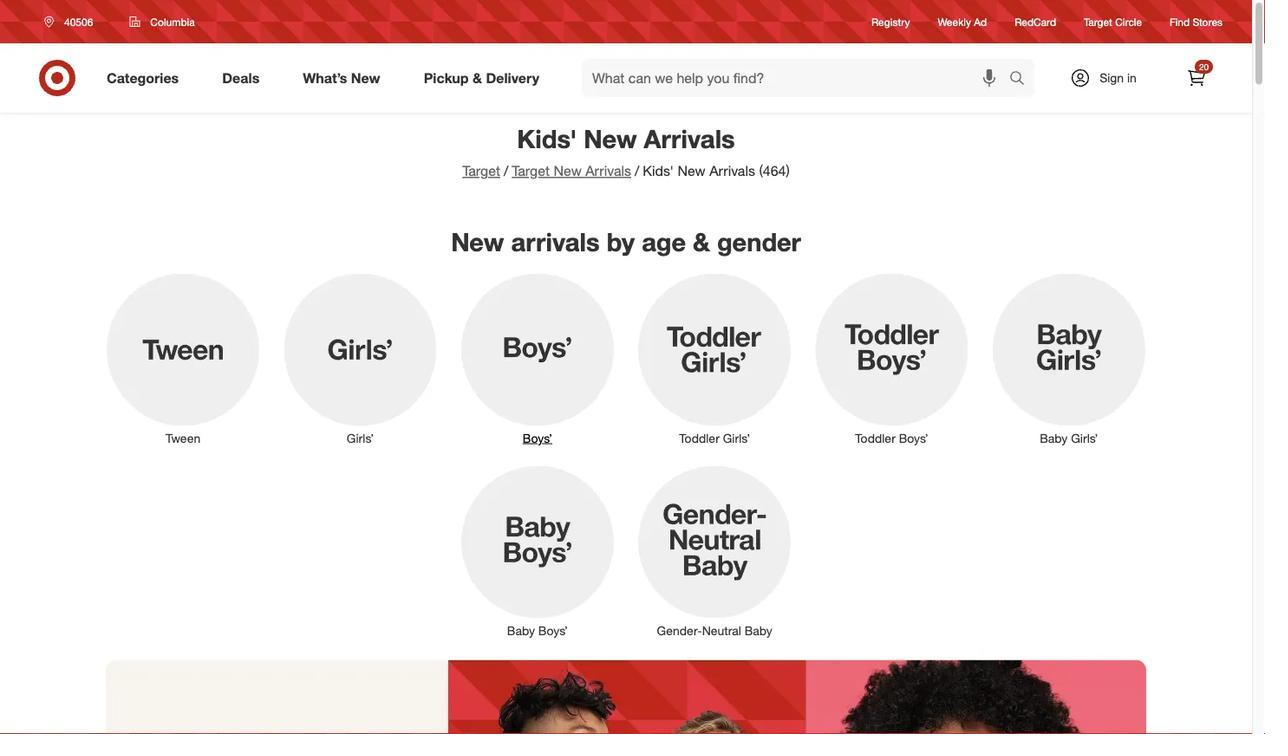 Task type: vqa. For each thing, say whether or not it's contained in the screenshot.
PICKUP & DELIVERY Link
yes



Task type: describe. For each thing, give the bounding box(es) containing it.
weekly
[[938, 15, 972, 28]]

registry
[[872, 15, 911, 28]]

target new arrivals link
[[512, 163, 632, 180]]

0 horizontal spatial target
[[463, 163, 501, 180]]

0 horizontal spatial &
[[473, 69, 482, 86]]

2 / from the left
[[635, 163, 640, 180]]

find
[[1171, 15, 1191, 28]]

arrivals
[[511, 227, 600, 257]]

what's new
[[303, 69, 381, 86]]

weekly ad link
[[938, 14, 988, 29]]

baby for baby boys'
[[507, 623, 535, 639]]

baby boys'
[[507, 623, 568, 639]]

circle
[[1116, 15, 1143, 28]]

1 / from the left
[[504, 163, 509, 180]]

what's
[[303, 69, 347, 86]]

new up age
[[678, 163, 706, 180]]

new up arrivals
[[554, 163, 582, 180]]

categories
[[107, 69, 179, 86]]

What can we help you find? suggestions appear below search field
[[582, 59, 1014, 97]]

target circle
[[1085, 15, 1143, 28]]

by
[[607, 227, 635, 257]]

deals link
[[208, 59, 281, 97]]

target inside target circle link
[[1085, 15, 1113, 28]]

40506
[[64, 15, 93, 28]]

redcard link
[[1015, 14, 1057, 29]]

tween
[[166, 431, 201, 446]]

40506 button
[[33, 6, 111, 37]]

gender
[[718, 227, 802, 257]]

new right the what's
[[351, 69, 381, 86]]

baby boys' link
[[449, 463, 626, 640]]

target link
[[463, 163, 501, 180]]

baby girls' link
[[981, 270, 1158, 447]]

kids' new arrivals target / target new arrivals / kids' new arrivals (464)
[[463, 123, 790, 180]]

new up target new arrivals link
[[584, 123, 637, 154]]

weekly ad
[[938, 15, 988, 28]]

search
[[1002, 71, 1044, 88]]

pickup
[[424, 69, 469, 86]]

toddler girls'
[[680, 431, 751, 446]]

1 vertical spatial &
[[693, 227, 711, 257]]

columbia button
[[118, 6, 206, 37]]

redcard
[[1015, 15, 1057, 28]]

columbia
[[150, 15, 195, 28]]

20 link
[[1178, 59, 1216, 97]]

pickup & delivery
[[424, 69, 540, 86]]

toddler boys' link
[[804, 270, 981, 447]]

in
[[1128, 70, 1137, 85]]



Task type: locate. For each thing, give the bounding box(es) containing it.
new arrivals by age & gender
[[451, 227, 802, 257]]

/ right target "link"
[[504, 163, 509, 180]]

pickup & delivery link
[[409, 59, 561, 97]]

1 horizontal spatial target
[[512, 163, 550, 180]]

2 horizontal spatial girls'
[[1072, 431, 1099, 446]]

20
[[1200, 61, 1209, 72]]

toddler for toddler boys'
[[856, 431, 896, 446]]

1 horizontal spatial girls'
[[723, 431, 751, 446]]

sign in
[[1100, 70, 1137, 85]]

sign
[[1100, 70, 1125, 85]]

gender-neutral baby
[[657, 623, 773, 639]]

2 girls' from the left
[[723, 431, 751, 446]]

stores
[[1193, 15, 1223, 28]]

1 horizontal spatial toddler
[[856, 431, 896, 446]]

baby
[[1040, 431, 1068, 446], [507, 623, 535, 639], [745, 623, 773, 639]]

baby for baby girls'
[[1040, 431, 1068, 446]]

gender-neutral baby link
[[626, 463, 804, 640]]

baby inside "link"
[[745, 623, 773, 639]]

/
[[504, 163, 509, 180], [635, 163, 640, 180]]

boys' for baby boys'
[[539, 623, 568, 639]]

arrivals
[[644, 123, 735, 154], [586, 163, 632, 180], [710, 163, 756, 180]]

girls' for toddler girls'
[[723, 431, 751, 446]]

1 horizontal spatial /
[[635, 163, 640, 180]]

toddler for toddler girls'
[[680, 431, 720, 446]]

sign in link
[[1056, 59, 1164, 97]]

find stores
[[1171, 15, 1223, 28]]

& right age
[[693, 227, 711, 257]]

target circle link
[[1085, 14, 1143, 29]]

search button
[[1002, 59, 1044, 101]]

1 horizontal spatial baby
[[745, 623, 773, 639]]

registry link
[[872, 14, 911, 29]]

3 girls' from the left
[[1072, 431, 1099, 446]]

gender-
[[657, 623, 703, 639]]

kids' up target new arrivals link
[[517, 123, 577, 154]]

0 vertical spatial kids'
[[517, 123, 577, 154]]

kids'
[[517, 123, 577, 154], [643, 163, 674, 180]]

1 horizontal spatial &
[[693, 227, 711, 257]]

0 horizontal spatial girls'
[[347, 431, 374, 446]]

1 girls' from the left
[[347, 431, 374, 446]]

0 horizontal spatial toddler
[[680, 431, 720, 446]]

categories link
[[92, 59, 201, 97]]

(464)
[[760, 163, 790, 180]]

2 horizontal spatial target
[[1085, 15, 1113, 28]]

toddler inside the toddler girls' link
[[680, 431, 720, 446]]

boys' for toddler boys'
[[899, 431, 929, 446]]

girls' link
[[272, 270, 449, 447]]

2 toddler from the left
[[856, 431, 896, 446]]

girls'
[[347, 431, 374, 446], [723, 431, 751, 446], [1072, 431, 1099, 446]]

delivery
[[486, 69, 540, 86]]

1 horizontal spatial kids'
[[643, 163, 674, 180]]

find stores link
[[1171, 14, 1223, 29]]

2 horizontal spatial baby
[[1040, 431, 1068, 446]]

0 horizontal spatial kids'
[[517, 123, 577, 154]]

tween link
[[95, 270, 272, 447]]

baby girls'
[[1040, 431, 1099, 446]]

0 horizontal spatial /
[[504, 163, 509, 180]]

what's new link
[[288, 59, 402, 97]]

0 vertical spatial &
[[473, 69, 482, 86]]

new down target "link"
[[451, 227, 504, 257]]

neutral
[[703, 623, 742, 639]]

boys' link
[[449, 270, 626, 447]]

toddler boys'
[[856, 431, 929, 446]]

toddler inside the toddler boys' link
[[856, 431, 896, 446]]

new
[[351, 69, 381, 86], [584, 123, 637, 154], [554, 163, 582, 180], [678, 163, 706, 180], [451, 227, 504, 257]]

/ right target new arrivals link
[[635, 163, 640, 180]]

toddler
[[680, 431, 720, 446], [856, 431, 896, 446]]

1 vertical spatial kids'
[[643, 163, 674, 180]]

target
[[1085, 15, 1113, 28], [463, 163, 501, 180], [512, 163, 550, 180]]

& right pickup
[[473, 69, 482, 86]]

1 toddler from the left
[[680, 431, 720, 446]]

0 horizontal spatial baby
[[507, 623, 535, 639]]

deals
[[222, 69, 260, 86]]

&
[[473, 69, 482, 86], [693, 227, 711, 257]]

age
[[642, 227, 686, 257]]

toddler girls' link
[[626, 270, 804, 447]]

girls' for baby girls'
[[1072, 431, 1099, 446]]

ad
[[975, 15, 988, 28]]

boys'
[[523, 431, 553, 446], [899, 431, 929, 446], [539, 623, 568, 639]]

kids' up age
[[643, 163, 674, 180]]



